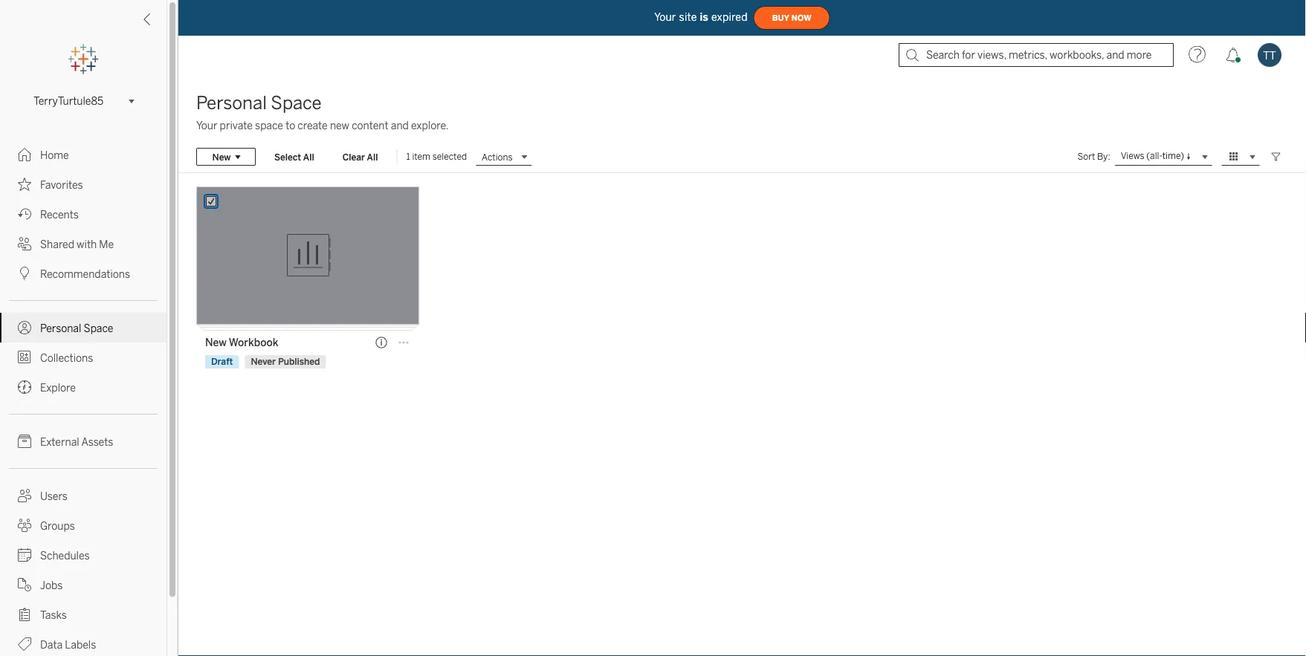 Task type: describe. For each thing, give the bounding box(es) containing it.
favorites
[[40, 179, 83, 191]]

personal space link
[[0, 313, 167, 343]]

tasks
[[40, 609, 67, 621]]

recents
[[40, 209, 79, 221]]

data
[[40, 639, 63, 651]]

personal for personal space your private space to create new content and explore.
[[196, 93, 267, 114]]

recommendations
[[40, 268, 130, 280]]

views (all-time) button
[[1115, 148, 1212, 166]]

users
[[40, 490, 68, 503]]

assets
[[81, 436, 113, 448]]

users link
[[0, 481, 167, 511]]

clear all
[[342, 151, 378, 162]]

navigation panel element
[[0, 45, 167, 656]]

new
[[330, 119, 349, 132]]

home link
[[0, 140, 167, 169]]

personal for personal space
[[40, 322, 81, 335]]

new button
[[196, 148, 256, 166]]

shared
[[40, 238, 74, 251]]

clear
[[342, 151, 365, 162]]

published
[[278, 356, 320, 367]]

data labels
[[40, 639, 96, 651]]

1 item selected
[[406, 151, 467, 162]]

never
[[251, 356, 276, 367]]

workbook
[[229, 336, 278, 349]]

terryturtule85
[[33, 95, 103, 107]]

space
[[255, 119, 283, 132]]

me
[[99, 238, 114, 251]]

main navigation. press the up and down arrow keys to access links. element
[[0, 140, 167, 656]]

is
[[700, 11, 708, 23]]

never published
[[251, 356, 320, 367]]

item
[[412, 151, 430, 162]]

new for new
[[212, 151, 231, 162]]

and
[[391, 119, 409, 132]]

favorites link
[[0, 169, 167, 199]]

now
[[791, 13, 811, 22]]

personal space your private space to create new content and explore.
[[196, 93, 449, 132]]

terryturtule85 button
[[28, 92, 139, 110]]

private
[[220, 119, 253, 132]]

actions button
[[476, 148, 532, 166]]

clear all button
[[333, 148, 388, 166]]

tasks link
[[0, 600, 167, 630]]

0 vertical spatial your
[[654, 11, 676, 23]]

space for personal space
[[84, 322, 113, 335]]

recents link
[[0, 199, 167, 229]]

select all button
[[265, 148, 324, 166]]

your site is expired
[[654, 11, 748, 23]]

new workbook
[[205, 336, 278, 349]]

collections
[[40, 352, 93, 364]]

select
[[274, 151, 301, 162]]

home
[[40, 149, 69, 161]]

jobs
[[40, 579, 63, 592]]



Task type: vqa. For each thing, say whether or not it's contained in the screenshot.
Sales Target.Xlsx
no



Task type: locate. For each thing, give the bounding box(es) containing it.
labels
[[65, 639, 96, 651]]

1
[[406, 151, 410, 162]]

your left the private
[[196, 119, 217, 132]]

0 horizontal spatial all
[[303, 151, 314, 162]]

all for clear all
[[367, 151, 378, 162]]

grid view image
[[1227, 150, 1241, 164]]

new
[[212, 151, 231, 162], [205, 336, 227, 349]]

space for personal space your private space to create new content and explore.
[[271, 93, 322, 114]]

select all
[[274, 151, 314, 162]]

0 horizontal spatial space
[[84, 322, 113, 335]]

views (all-time)
[[1121, 151, 1184, 161]]

all right select
[[303, 151, 314, 162]]

jobs link
[[0, 570, 167, 600]]

0 vertical spatial new
[[212, 151, 231, 162]]

create
[[298, 119, 328, 132]]

personal up collections
[[40, 322, 81, 335]]

shared with me
[[40, 238, 114, 251]]

views
[[1121, 151, 1144, 161]]

sort
[[1078, 151, 1095, 162]]

to
[[286, 119, 295, 132]]

groups
[[40, 520, 75, 532]]

all for select all
[[303, 151, 314, 162]]

selected
[[432, 151, 467, 162]]

collections link
[[0, 343, 167, 372]]

your
[[654, 11, 676, 23], [196, 119, 217, 132]]

Search for views, metrics, workbooks, and more text field
[[899, 43, 1174, 67]]

space inside 'personal space your private space to create new content and explore.'
[[271, 93, 322, 114]]

new inside 'popup button'
[[212, 151, 231, 162]]

0 vertical spatial personal
[[196, 93, 267, 114]]

1 horizontal spatial your
[[654, 11, 676, 23]]

content
[[352, 119, 388, 132]]

your left 'site'
[[654, 11, 676, 23]]

external assets
[[40, 436, 113, 448]]

personal space
[[40, 322, 113, 335]]

buy now
[[772, 13, 811, 22]]

0 vertical spatial space
[[271, 93, 322, 114]]

new up draft
[[205, 336, 227, 349]]

all right clear
[[367, 151, 378, 162]]

buy now button
[[754, 6, 830, 30]]

2 all from the left
[[367, 151, 378, 162]]

personal inside 'personal space your private space to create new content and explore.'
[[196, 93, 267, 114]]

space inside "personal space" link
[[84, 322, 113, 335]]

personal
[[196, 93, 267, 114], [40, 322, 81, 335]]

space
[[271, 93, 322, 114], [84, 322, 113, 335]]

schedules
[[40, 550, 90, 562]]

(all-
[[1147, 151, 1162, 161]]

new for new workbook
[[205, 336, 227, 349]]

personal inside main navigation. press the up and down arrow keys to access links. "element"
[[40, 322, 81, 335]]

site
[[679, 11, 697, 23]]

explore link
[[0, 372, 167, 402]]

0 horizontal spatial your
[[196, 119, 217, 132]]

space up collections link
[[84, 322, 113, 335]]

groups link
[[0, 511, 167, 540]]

your inside 'personal space your private space to create new content and explore.'
[[196, 119, 217, 132]]

schedules link
[[0, 540, 167, 570]]

0 horizontal spatial personal
[[40, 322, 81, 335]]

recommendations link
[[0, 259, 167, 288]]

by:
[[1097, 151, 1110, 162]]

sort by:
[[1078, 151, 1110, 162]]

1 all from the left
[[303, 151, 314, 162]]

new down the private
[[212, 151, 231, 162]]

personal up the private
[[196, 93, 267, 114]]

1 horizontal spatial space
[[271, 93, 322, 114]]

buy
[[772, 13, 789, 22]]

1 horizontal spatial all
[[367, 151, 378, 162]]

external assets link
[[0, 427, 167, 456]]

data labels link
[[0, 630, 167, 656]]

external
[[40, 436, 79, 448]]

explore.
[[411, 119, 449, 132]]

expired
[[711, 11, 748, 23]]

1 vertical spatial personal
[[40, 322, 81, 335]]

draft
[[211, 356, 233, 367]]

1 vertical spatial your
[[196, 119, 217, 132]]

space up to
[[271, 93, 322, 114]]

all
[[303, 151, 314, 162], [367, 151, 378, 162]]

time)
[[1162, 151, 1184, 161]]

shared with me link
[[0, 229, 167, 259]]

1 vertical spatial new
[[205, 336, 227, 349]]

1 horizontal spatial personal
[[196, 93, 267, 114]]

actions
[[482, 151, 513, 162]]

explore
[[40, 382, 76, 394]]

1 vertical spatial space
[[84, 322, 113, 335]]

with
[[77, 238, 97, 251]]



